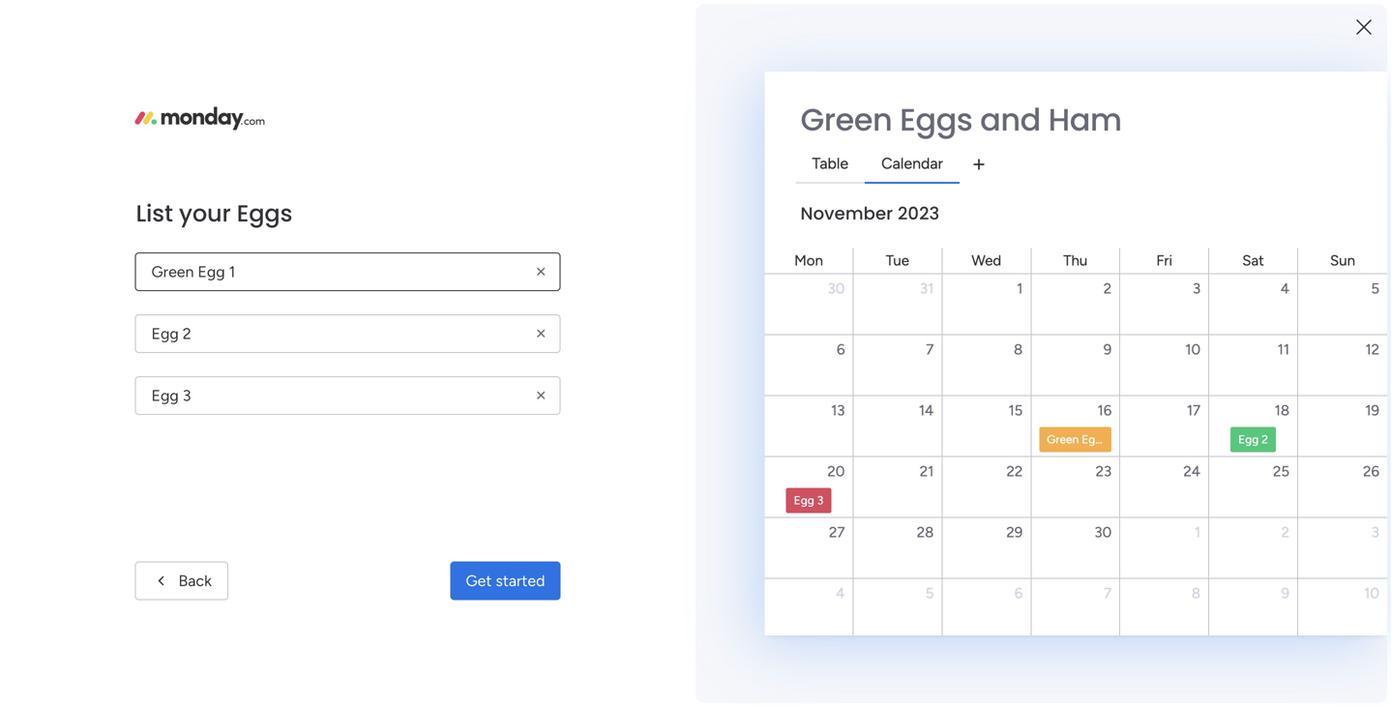 Task type: describe. For each thing, give the bounding box(es) containing it.
green eggs and ham
[[801, 98, 1122, 141]]

your for list your eggs
[[179, 197, 231, 230]]

workspaces for my workspaces
[[355, 566, 451, 586]]

email for change email address
[[979, 11, 1013, 28]]

0 vertical spatial 8
[[1014, 341, 1023, 358]]

give
[[1110, 112, 1140, 130]]

back
[[178, 572, 212, 590]]

samiamgreeneggsnham27@gmail.com
[[554, 11, 805, 28]]

is
[[144, 299, 154, 315]]

2 horizontal spatial 1
[[1195, 524, 1201, 541]]

browse workspaces button
[[14, 185, 193, 216]]

21
[[920, 463, 934, 480]]

1 vertical spatial workspace
[[89, 320, 154, 337]]

with
[[1305, 608, 1335, 626]]

your
[[1170, 243, 1199, 261]]

23
[[1096, 463, 1112, 480]]

invite members image
[[1137, 52, 1156, 72]]

explore templates
[[1155, 674, 1279, 692]]

egg 2
[[1238, 432, 1268, 446]]

upload your photo
[[1120, 243, 1242, 261]]

ready-
[[1083, 631, 1129, 649]]

egg 3
[[794, 493, 824, 507]]

profile
[[1188, 317, 1230, 335]]

request to join
[[77, 391, 169, 407]]

2023
[[898, 201, 940, 226]]

minutes
[[1246, 608, 1301, 626]]

1 vertical spatial 3
[[817, 493, 824, 507]]

1 horizontal spatial 3
[[1193, 280, 1201, 297]]

Search in workspace field
[[41, 231, 162, 253]]

this workspace is empty. join this workspace to create content.
[[34, 299, 212, 358]]

browse workspaces
[[22, 193, 142, 209]]

1 vertical spatial 2
[[1262, 432, 1268, 446]]

and
[[980, 98, 1041, 141]]

17
[[1187, 402, 1201, 419]]

content.
[[98, 341, 149, 358]]

workflow
[[1162, 608, 1226, 626]]

1 horizontal spatial 7
[[1104, 585, 1112, 602]]

confirm
[[372, 11, 422, 28]]

green for green egg 1
[[1047, 432, 1079, 446]]

0 vertical spatial 10
[[1185, 341, 1201, 358]]

25
[[1273, 463, 1290, 480]]

0 vertical spatial 1
[[1017, 280, 1023, 297]]

20
[[828, 463, 845, 480]]

get started
[[466, 572, 545, 590]]

install
[[1120, 342, 1158, 359]]

1 horizontal spatial 5
[[1371, 280, 1379, 297]]

change
[[925, 11, 976, 28]]

1 vertical spatial 10
[[1364, 585, 1379, 602]]

notifications image
[[1052, 52, 1071, 72]]

in
[[1230, 608, 1242, 626]]

please
[[326, 11, 368, 28]]

egg for 20
[[794, 493, 814, 507]]

29
[[1006, 524, 1023, 541]]

explore
[[1155, 674, 1206, 692]]

0 horizontal spatial 4
[[836, 585, 845, 602]]

notifications
[[1225, 268, 1310, 285]]

19
[[1365, 402, 1379, 419]]

resend email
[[823, 11, 910, 28]]

14
[[919, 402, 934, 419]]

browse
[[22, 193, 67, 209]]

your for boost your workflow in minutes with ready-made templates
[[1128, 608, 1159, 626]]

v2 user feedback image
[[1088, 111, 1102, 132]]

to inside this workspace is empty. join this workspace to create content.
[[157, 320, 170, 337]]

1 horizontal spatial eggs
[[900, 98, 973, 141]]

logo image
[[135, 107, 265, 130]]

workspaces for browse workspaces
[[70, 193, 142, 209]]

tue
[[886, 252, 909, 269]]

enable desktop notifications
[[1120, 268, 1310, 285]]

1 vertical spatial 30
[[1095, 524, 1112, 541]]

install our mobile app
[[1120, 342, 1264, 359]]

12
[[1365, 341, 1379, 358]]

apps image
[[1179, 52, 1199, 72]]

invite
[[1120, 292, 1156, 310]]

our
[[1162, 342, 1186, 359]]

(0/1)
[[1263, 292, 1294, 310]]

circle o image for enable
[[1101, 270, 1113, 284]]

boost your workflow in minutes with ready-made templates
[[1083, 608, 1335, 649]]

24
[[1184, 463, 1201, 480]]

13
[[831, 402, 845, 419]]

sam green image
[[1337, 46, 1368, 77]]

resend email link
[[823, 11, 910, 28]]

0 horizontal spatial eggs
[[237, 197, 292, 230]]

request
[[77, 391, 127, 407]]

circle o image for install
[[1101, 344, 1113, 358]]

1 horizontal spatial 1
[[1105, 432, 1110, 446]]

invite team members (0/1) complete profile
[[1120, 292, 1294, 335]]

desktop
[[1168, 268, 1222, 285]]

change email address link
[[925, 11, 1068, 28]]

1 horizontal spatial 9
[[1281, 585, 1290, 602]]

email for resend email
[[875, 11, 910, 28]]

join
[[34, 320, 60, 337]]

list
[[136, 197, 173, 230]]

started
[[496, 572, 545, 590]]

templates image image
[[1089, 456, 1345, 590]]

add to favorites image
[[548, 392, 567, 412]]

ham
[[1048, 98, 1122, 141]]

0 horizontal spatial 9
[[1104, 341, 1112, 358]]

mon
[[794, 252, 823, 269]]

explore templates button
[[1083, 663, 1350, 702]]

november 2023
[[801, 201, 940, 226]]



Task type: locate. For each thing, give the bounding box(es) containing it.
22
[[1007, 463, 1023, 480]]

email right resend
[[875, 11, 910, 28]]

1 vertical spatial workspaces
[[355, 566, 451, 586]]

templates inside the boost your workflow in minutes with ready-made templates
[[1171, 631, 1240, 649]]

workspaces inside button
[[70, 193, 142, 209]]

your right confirm at left top
[[425, 11, 454, 28]]

1 vertical spatial 6
[[1015, 585, 1023, 602]]

request to join button
[[70, 384, 177, 415]]

3 email from the left
[[979, 11, 1013, 28]]

circle o image inside "install our mobile app" link
[[1101, 344, 1113, 358]]

18
[[1275, 402, 1290, 419]]

circle o image left enable
[[1101, 270, 1113, 284]]

members
[[1198, 292, 1259, 310]]

0 vertical spatial 2
[[1104, 280, 1112, 297]]

0 vertical spatial templates
[[1171, 631, 1240, 649]]

green for green eggs and ham
[[801, 98, 892, 141]]

15
[[1008, 402, 1023, 419]]

please confirm your email address: samiamgreeneggsnham27@gmail.com
[[326, 11, 805, 28]]

address:
[[496, 11, 550, 28]]

templates right explore at the right bottom
[[1210, 674, 1279, 692]]

0 vertical spatial eggs
[[900, 98, 973, 141]]

0 vertical spatial 4
[[1281, 280, 1290, 297]]

5
[[1371, 280, 1379, 297], [926, 585, 934, 602]]

1 vertical spatial 8
[[1192, 585, 1201, 602]]

november
[[801, 201, 893, 226]]

1 horizontal spatial your
[[425, 11, 454, 28]]

3
[[1193, 280, 1201, 297], [817, 493, 824, 507], [1372, 524, 1379, 541]]

enable
[[1120, 268, 1164, 285]]

get started button
[[450, 562, 561, 600]]

mobile
[[1190, 342, 1233, 359]]

templates inside button
[[1210, 674, 1279, 692]]

1 horizontal spatial green
[[1047, 432, 1079, 446]]

0 vertical spatial circle o image
[[1101, 270, 1113, 284]]

thu
[[1063, 252, 1088, 269]]

11
[[1278, 341, 1290, 358]]

made
[[1129, 631, 1167, 649]]

photo
[[1203, 243, 1242, 261]]

6
[[837, 341, 845, 358], [1015, 585, 1023, 602]]

27
[[829, 524, 845, 541]]

wed
[[972, 252, 1001, 269]]

egg for 18
[[1238, 432, 1259, 446]]

this
[[48, 299, 72, 315]]

to
[[157, 320, 170, 337], [131, 391, 144, 407]]

upload your photo link
[[1120, 241, 1362, 263]]

2 vertical spatial 3
[[1372, 524, 1379, 541]]

0 vertical spatial workspaces
[[70, 193, 142, 209]]

0 horizontal spatial 5
[[926, 585, 934, 602]]

1 horizontal spatial egg
[[1082, 432, 1102, 446]]

0 horizontal spatial workspaces
[[70, 193, 142, 209]]

1 vertical spatial eggs
[[237, 197, 292, 230]]

1 vertical spatial your
[[179, 197, 231, 230]]

your inside the boost your workflow in minutes with ready-made templates
[[1128, 608, 1159, 626]]

0 vertical spatial your
[[425, 11, 454, 28]]

1 down 24
[[1195, 524, 1201, 541]]

1 vertical spatial 1
[[1105, 432, 1110, 446]]

7 up boost
[[1104, 585, 1112, 602]]

16
[[1098, 402, 1112, 419]]

None text field
[[135, 376, 561, 415]]

1 vertical spatial 9
[[1281, 585, 1290, 602]]

your
[[425, 11, 454, 28], [179, 197, 231, 230], [1128, 608, 1159, 626]]

0 horizontal spatial your
[[179, 197, 231, 230]]

help image
[[1269, 52, 1289, 72]]

circle o image
[[1101, 270, 1113, 284], [1101, 344, 1113, 358]]

give feedback
[[1110, 112, 1204, 130]]

2 horizontal spatial your
[[1128, 608, 1159, 626]]

eggs
[[900, 98, 973, 141], [237, 197, 292, 230]]

2 vertical spatial 2
[[1281, 524, 1290, 541]]

list your eggs
[[136, 197, 292, 230]]

1 circle o image from the top
[[1101, 270, 1113, 284]]

change email address
[[925, 11, 1068, 28]]

2 horizontal spatial 2
[[1281, 524, 1290, 541]]

2
[[1104, 280, 1112, 297], [1262, 432, 1268, 446], [1281, 524, 1290, 541]]

complete
[[1120, 317, 1185, 335]]

8 up workflow on the right of the page
[[1192, 585, 1201, 602]]

your up made
[[1128, 608, 1159, 626]]

1 horizontal spatial workspaces
[[355, 566, 451, 586]]

join
[[147, 391, 169, 407]]

complete profile link
[[1120, 315, 1362, 337]]

2 horizontal spatial 3
[[1372, 524, 1379, 541]]

upload
[[1120, 243, 1167, 261]]

0 vertical spatial to
[[157, 320, 170, 337]]

6 up 13
[[837, 341, 845, 358]]

egg
[[1082, 432, 1102, 446], [1238, 432, 1259, 446], [794, 493, 814, 507]]

1 right "31"
[[1017, 280, 1023, 297]]

your right 'list'
[[179, 197, 231, 230]]

search everything image
[[1227, 52, 1246, 72]]

this
[[63, 320, 85, 337]]

0 vertical spatial 9
[[1104, 341, 1112, 358]]

workspace up this
[[76, 299, 141, 315]]

0 horizontal spatial egg
[[794, 493, 814, 507]]

0 vertical spatial workspace
[[76, 299, 141, 315]]

empty.
[[157, 299, 199, 315]]

install our mobile app link
[[1101, 340, 1362, 362]]

my
[[326, 566, 351, 586]]

1
[[1017, 280, 1023, 297], [1105, 432, 1110, 446], [1195, 524, 1201, 541]]

app
[[1237, 342, 1264, 359]]

1 vertical spatial green
[[1047, 432, 1079, 446]]

30
[[828, 280, 845, 297], [1095, 524, 1112, 541]]

0 horizontal spatial 7
[[926, 341, 934, 358]]

0 horizontal spatial to
[[131, 391, 144, 407]]

my workspaces
[[326, 566, 451, 586]]

8 up the 15
[[1014, 341, 1023, 358]]

1 vertical spatial templates
[[1210, 674, 1279, 692]]

1 horizontal spatial 4
[[1281, 280, 1290, 297]]

1 email from the left
[[458, 11, 492, 28]]

address
[[1017, 11, 1068, 28]]

1 vertical spatial to
[[131, 391, 144, 407]]

0 horizontal spatial 8
[[1014, 341, 1023, 358]]

9 left install
[[1104, 341, 1112, 358]]

26
[[1363, 463, 1379, 480]]

30 down november
[[828, 280, 845, 297]]

5 up 12
[[1371, 280, 1379, 297]]

5 down 28
[[926, 585, 934, 602]]

circle o image left install
[[1101, 344, 1113, 358]]

1 horizontal spatial to
[[157, 320, 170, 337]]

workspace up 'content.'
[[89, 320, 154, 337]]

0 vertical spatial 6
[[837, 341, 845, 358]]

0 vertical spatial 3
[[1193, 280, 1201, 297]]

green
[[801, 98, 892, 141], [1047, 432, 1079, 446]]

1 vertical spatial circle o image
[[1101, 344, 1113, 358]]

1 vertical spatial 5
[[926, 585, 934, 602]]

2 horizontal spatial email
[[979, 11, 1013, 28]]

8
[[1014, 341, 1023, 358], [1192, 585, 1201, 602]]

email right change
[[979, 11, 1013, 28]]

green egg 1
[[1047, 432, 1110, 446]]

0 horizontal spatial 2
[[1104, 280, 1112, 297]]

1 horizontal spatial 30
[[1095, 524, 1112, 541]]

1 vertical spatial 7
[[1104, 585, 1112, 602]]

9
[[1104, 341, 1112, 358], [1281, 585, 1290, 602]]

None text field
[[135, 252, 561, 291], [135, 314, 561, 353], [135, 252, 561, 291], [135, 314, 561, 353]]

1 horizontal spatial 6
[[1015, 585, 1023, 602]]

9 up minutes
[[1281, 585, 1290, 602]]

6 down 29
[[1015, 585, 1023, 602]]

2 horizontal spatial egg
[[1238, 432, 1259, 446]]

invite team members (0/1) link
[[1120, 291, 1362, 312]]

workspaces right my
[[355, 566, 451, 586]]

4
[[1281, 280, 1290, 297], [836, 585, 845, 602]]

7 down "31"
[[926, 341, 934, 358]]

fri
[[1156, 252, 1172, 269]]

0 horizontal spatial email
[[458, 11, 492, 28]]

team
[[1160, 292, 1195, 310]]

0 horizontal spatial 6
[[837, 341, 845, 358]]

1 horizontal spatial 10
[[1364, 585, 1379, 602]]

sun
[[1330, 252, 1355, 269]]

resend
[[823, 11, 872, 28]]

circle o image inside enable desktop notifications link
[[1101, 270, 1113, 284]]

2 email from the left
[[875, 11, 910, 28]]

email left address:
[[458, 11, 492, 28]]

feedback
[[1143, 112, 1204, 130]]

31
[[920, 280, 934, 297]]

inbox image
[[1094, 52, 1113, 72]]

1 horizontal spatial email
[[875, 11, 910, 28]]

0 horizontal spatial 1
[[1017, 280, 1023, 297]]

0 horizontal spatial 10
[[1185, 341, 1201, 358]]

1 horizontal spatial 8
[[1192, 585, 1201, 602]]

sat
[[1242, 252, 1264, 269]]

0 vertical spatial green
[[801, 98, 892, 141]]

2 vertical spatial 1
[[1195, 524, 1201, 541]]

2 vertical spatial your
[[1128, 608, 1159, 626]]

10
[[1185, 341, 1201, 358], [1364, 585, 1379, 602]]

28
[[917, 524, 934, 541]]

workspaces up search in workspace field
[[70, 193, 142, 209]]

0 vertical spatial 7
[[926, 341, 934, 358]]

to left join
[[131, 391, 144, 407]]

to down empty. in the top of the page
[[157, 320, 170, 337]]

enable desktop notifications link
[[1101, 266, 1362, 288]]

0 horizontal spatial green
[[801, 98, 892, 141]]

0 horizontal spatial 3
[[817, 493, 824, 507]]

1 down 16
[[1105, 432, 1110, 446]]

1 vertical spatial 4
[[836, 585, 845, 602]]

0 vertical spatial 5
[[1371, 280, 1379, 297]]

0 vertical spatial 30
[[828, 280, 845, 297]]

back button
[[135, 562, 228, 600]]

to inside request to join button
[[131, 391, 144, 407]]

0 horizontal spatial 30
[[828, 280, 845, 297]]

templates down workflow on the right of the page
[[1171, 631, 1240, 649]]

30 down 23
[[1095, 524, 1112, 541]]

2 circle o image from the top
[[1101, 344, 1113, 358]]

boost
[[1083, 608, 1124, 626]]

1 horizontal spatial 2
[[1262, 432, 1268, 446]]

create
[[174, 320, 212, 337]]



Task type: vqa. For each thing, say whether or not it's contained in the screenshot.
SEE MORE
no



